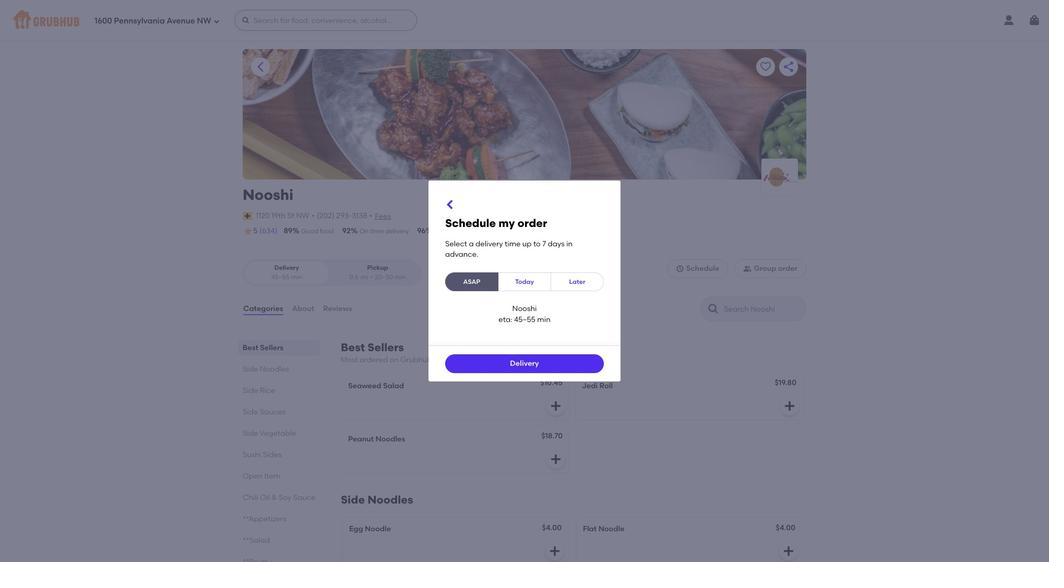Task type: locate. For each thing, give the bounding box(es) containing it.
on time delivery
[[360, 228, 409, 235]]

order for group order
[[779, 264, 798, 273]]

order
[[518, 217, 548, 230], [460, 228, 476, 235], [779, 264, 798, 273]]

nw inside button
[[296, 211, 309, 220]]

side left sauces
[[243, 408, 258, 417]]

tab
[[243, 557, 316, 562]]

about button
[[292, 290, 315, 328]]

delivery inside delivery 45–55 min
[[275, 264, 299, 272]]

main navigation navigation
[[0, 0, 1050, 41]]

Search Nooshi search field
[[723, 305, 803, 314]]

order right group
[[779, 264, 798, 273]]

side vegetable tab
[[243, 428, 316, 439]]

2 horizontal spatial min
[[538, 315, 551, 324]]

side rice
[[243, 387, 275, 395]]

0 vertical spatial delivery
[[386, 228, 409, 235]]

sellers up "on"
[[368, 341, 404, 354]]

1 horizontal spatial 45–55
[[514, 315, 536, 324]]

sauce
[[293, 494, 316, 502]]

share icon image
[[783, 61, 795, 73]]

delivery inside button
[[510, 359, 539, 368]]

1 noodle from the left
[[365, 525, 391, 534]]

1 $4.00 from the left
[[542, 524, 562, 533]]

noodles right "peanut"
[[376, 435, 405, 444]]

categories button
[[243, 290, 284, 328]]

0 horizontal spatial $4.00
[[542, 524, 562, 533]]

0 horizontal spatial delivery
[[386, 228, 409, 235]]

(202) 293-3138 button
[[317, 211, 368, 221]]

sellers inside best sellers most ordered on grubhub
[[368, 341, 404, 354]]

time right on
[[370, 228, 384, 235]]

0 horizontal spatial order
[[460, 228, 476, 235]]

schedule inside "button"
[[687, 264, 720, 273]]

best inside tab
[[243, 344, 258, 353]]

0 horizontal spatial side noodles
[[243, 365, 289, 374]]

reviews button
[[323, 290, 353, 328]]

best up side noodles tab
[[243, 344, 258, 353]]

1 horizontal spatial schedule
[[687, 264, 720, 273]]

order inside button
[[779, 264, 798, 273]]

svg image
[[213, 18, 220, 24], [444, 198, 457, 211], [676, 265, 685, 273], [550, 400, 562, 413], [784, 400, 796, 413], [783, 545, 795, 558]]

nooshi up '1120'
[[243, 186, 294, 204]]

about
[[292, 304, 314, 313]]

schedule for schedule
[[687, 264, 720, 273]]

save this restaurant button
[[757, 57, 776, 76]]

min
[[291, 273, 303, 281], [395, 273, 406, 281], [538, 315, 551, 324]]

sellers inside best sellers tab
[[260, 344, 284, 353]]

svg image
[[1029, 14, 1041, 27], [242, 16, 250, 25], [550, 454, 562, 466], [549, 545, 561, 558]]

nw for 1600 pennsylvania avenue nw
[[197, 16, 211, 25]]

jedi roll
[[582, 382, 613, 391]]

on
[[390, 356, 399, 365]]

delivery down the "eta:"
[[510, 359, 539, 368]]

grubhub
[[401, 356, 432, 365]]

nw right avenue
[[197, 16, 211, 25]]

chili oil & soy sauce
[[243, 494, 316, 502]]

best
[[341, 341, 365, 354], [243, 344, 258, 353]]

delivery for delivery
[[510, 359, 539, 368]]

good food
[[301, 228, 334, 235]]

1 horizontal spatial nooshi
[[513, 305, 537, 314]]

$10.45
[[541, 379, 563, 388]]

• right mi
[[370, 273, 373, 281]]

1600
[[95, 16, 112, 25]]

order up a
[[460, 228, 476, 235]]

noodles up egg noodle
[[368, 494, 413, 507]]

1 vertical spatial time
[[505, 240, 521, 249]]

0 horizontal spatial best
[[243, 344, 258, 353]]

order up to
[[518, 217, 548, 230]]

1 horizontal spatial best
[[341, 341, 365, 354]]

open item tab
[[243, 471, 316, 482]]

0 horizontal spatial min
[[291, 273, 303, 281]]

vegetable
[[260, 429, 296, 438]]

delivery
[[386, 228, 409, 235], [476, 240, 503, 249]]

min right 20–30
[[395, 273, 406, 281]]

min inside delivery 45–55 min
[[291, 273, 303, 281]]

• (202) 293-3138 • fees
[[312, 211, 391, 221]]

1 horizontal spatial delivery
[[510, 359, 539, 368]]

side sauces
[[243, 408, 286, 417]]

0 vertical spatial noodles
[[260, 365, 289, 374]]

1 horizontal spatial $4.00
[[776, 524, 796, 533]]

side for the side rice tab
[[243, 387, 258, 395]]

side left rice
[[243, 387, 258, 395]]

45–55 right the "eta:"
[[514, 315, 536, 324]]

side rice tab
[[243, 385, 316, 396]]

best sellers
[[243, 344, 284, 353]]

sellers for best sellers most ordered on grubhub
[[368, 341, 404, 354]]

$4.00 for egg noodle
[[542, 524, 562, 533]]

nw inside "main navigation" 'navigation'
[[197, 16, 211, 25]]

45–55 inside nooshi eta: 45–55 min
[[514, 315, 536, 324]]

1 horizontal spatial order
[[518, 217, 548, 230]]

• left the (202)
[[312, 211, 315, 220]]

delivery button
[[445, 355, 604, 373]]

1 horizontal spatial noodle
[[599, 525, 625, 534]]

asap button
[[445, 273, 499, 292]]

min up about
[[291, 273, 303, 281]]

1 horizontal spatial time
[[505, 240, 521, 249]]

noodles
[[260, 365, 289, 374], [376, 435, 405, 444], [368, 494, 413, 507]]

0 vertical spatial delivery
[[275, 264, 299, 272]]

delivery for schedule my order
[[476, 240, 503, 249]]

open item
[[243, 472, 281, 481]]

0 horizontal spatial sellers
[[260, 344, 284, 353]]

1 vertical spatial noodles
[[376, 435, 405, 444]]

food
[[320, 228, 334, 235]]

schedule up search icon
[[687, 264, 720, 273]]

schedule
[[445, 217, 496, 230], [687, 264, 720, 273]]

side noodles up rice
[[243, 365, 289, 374]]

chili oil & soy sauce tab
[[243, 493, 316, 503]]

(202)
[[317, 211, 335, 220]]

item
[[264, 472, 281, 481]]

20–30
[[375, 273, 393, 281]]

side up side rice
[[243, 365, 258, 374]]

best for best sellers
[[243, 344, 258, 353]]

0 vertical spatial time
[[370, 228, 384, 235]]

noodle right flat
[[599, 525, 625, 534]]

0.6
[[350, 273, 359, 281]]

sellers
[[368, 341, 404, 354], [260, 344, 284, 353]]

seaweed salad
[[348, 382, 404, 391]]

0 horizontal spatial schedule
[[445, 217, 496, 230]]

sushi sides
[[243, 451, 282, 460]]

1 vertical spatial schedule
[[687, 264, 720, 273]]

svg image inside "main navigation" 'navigation'
[[213, 18, 220, 24]]

delivery down the fees button
[[386, 228, 409, 235]]

1 vertical spatial 45–55
[[514, 315, 536, 324]]

st
[[287, 211, 295, 220]]

nooshi inside nooshi eta: 45–55 min
[[513, 305, 537, 314]]

1120
[[256, 211, 270, 220]]

1 horizontal spatial min
[[395, 273, 406, 281]]

delivery down the 89
[[275, 264, 299, 272]]

jedi
[[582, 382, 598, 391]]

best sellers tab
[[243, 343, 316, 354]]

schedule my order
[[445, 217, 548, 230]]

up
[[523, 240, 532, 249]]

today
[[515, 278, 534, 286]]

later button
[[551, 273, 604, 292]]

nooshi
[[243, 186, 294, 204], [513, 305, 537, 314]]

nooshi up the "eta:"
[[513, 305, 537, 314]]

0 vertical spatial 45–55
[[271, 273, 290, 281]]

svg image inside 'schedule' "button"
[[676, 265, 685, 273]]

side vegetable
[[243, 429, 296, 438]]

advance.
[[445, 250, 479, 259]]

1 horizontal spatial sellers
[[368, 341, 404, 354]]

0 horizontal spatial noodle
[[365, 525, 391, 534]]

0 horizontal spatial delivery
[[275, 264, 299, 272]]

best inside best sellers most ordered on grubhub
[[341, 341, 365, 354]]

side up sushi
[[243, 429, 258, 438]]

1 vertical spatial delivery
[[476, 240, 503, 249]]

nw for 1120 19th st nw
[[296, 211, 309, 220]]

0 horizontal spatial time
[[370, 228, 384, 235]]

side noodles up egg noodle
[[341, 494, 413, 507]]

**salad
[[243, 536, 270, 545]]

nooshi for nooshi eta: 45–55 min
[[513, 305, 537, 314]]

2 noodle from the left
[[599, 525, 625, 534]]

0 horizontal spatial nooshi
[[243, 186, 294, 204]]

2 $4.00 from the left
[[776, 524, 796, 533]]

noodles inside tab
[[260, 365, 289, 374]]

side inside tab
[[243, 429, 258, 438]]

0 vertical spatial schedule
[[445, 217, 496, 230]]

1120 19th st nw
[[256, 211, 309, 220]]

caret left icon image
[[254, 61, 267, 73]]

best up most
[[341, 341, 365, 354]]

schedule up a
[[445, 217, 496, 230]]

1 vertical spatial nw
[[296, 211, 309, 220]]

avenue
[[167, 16, 195, 25]]

schedule for schedule my order
[[445, 217, 496, 230]]

noodles up the side rice tab
[[260, 365, 289, 374]]

1 vertical spatial side noodles
[[341, 494, 413, 507]]

0 vertical spatial nooshi
[[243, 186, 294, 204]]

45–55 up categories
[[271, 273, 290, 281]]

delivery inside select a delivery time up to 7 days in advance.
[[476, 240, 503, 249]]

nw right st
[[296, 211, 309, 220]]

delivery right a
[[476, 240, 503, 249]]

1 vertical spatial delivery
[[510, 359, 539, 368]]

time left 'up'
[[505, 240, 521, 249]]

side for side sauces tab
[[243, 408, 258, 417]]

1 vertical spatial nooshi
[[513, 305, 537, 314]]

0 vertical spatial side noodles
[[243, 365, 289, 374]]

$4.00
[[542, 524, 562, 533], [776, 524, 796, 533]]

0 horizontal spatial 45–55
[[271, 273, 290, 281]]

45–55
[[271, 273, 290, 281], [514, 315, 536, 324]]

• right the 3138
[[370, 211, 373, 220]]

nooshi logo image
[[762, 165, 799, 189]]

best for best sellers most ordered on grubhub
[[341, 341, 365, 354]]

1 horizontal spatial delivery
[[476, 240, 503, 249]]

2 horizontal spatial order
[[779, 264, 798, 273]]

0 vertical spatial nw
[[197, 16, 211, 25]]

select
[[445, 240, 467, 249]]

noodle right egg
[[365, 525, 391, 534]]

sellers up side noodles tab
[[260, 344, 284, 353]]

noodle
[[365, 525, 391, 534], [599, 525, 625, 534]]

0 horizontal spatial nw
[[197, 16, 211, 25]]

option group
[[243, 260, 422, 286]]

min right the "eta:"
[[538, 315, 551, 324]]

today button
[[498, 273, 552, 292]]

side noodles tab
[[243, 364, 316, 375]]

pickup 0.6 mi • 20–30 min
[[350, 264, 406, 281]]

1 horizontal spatial nw
[[296, 211, 309, 220]]

side noodles
[[243, 365, 289, 374], [341, 494, 413, 507]]



Task type: describe. For each thing, give the bounding box(es) containing it.
fees button
[[375, 211, 392, 222]]

schedule button
[[667, 260, 729, 279]]

96
[[417, 227, 426, 236]]

1120 19th st nw button
[[255, 210, 310, 222]]

later
[[569, 278, 586, 286]]

roll
[[600, 382, 613, 391]]

$19.80
[[775, 379, 797, 388]]

in
[[567, 240, 573, 249]]

sushi sides tab
[[243, 450, 316, 461]]

(634)
[[260, 227, 278, 236]]

$4.00 for flat noodle
[[776, 524, 796, 533]]

2 vertical spatial noodles
[[368, 494, 413, 507]]

option group containing delivery 45–55 min
[[243, 260, 422, 286]]

time inside select a delivery time up to 7 days in advance.
[[505, 240, 521, 249]]

salad
[[383, 382, 404, 391]]

search icon image
[[708, 303, 720, 315]]

delivery 45–55 min
[[271, 264, 303, 281]]

noodle for egg noodle
[[365, 525, 391, 534]]

19th
[[272, 211, 286, 220]]

egg
[[349, 525, 363, 534]]

&
[[272, 494, 277, 502]]

group order button
[[735, 260, 807, 279]]

89
[[284, 227, 293, 236]]

good
[[301, 228, 319, 235]]

best sellers most ordered on grubhub
[[341, 341, 432, 365]]

most
[[341, 356, 358, 365]]

293-
[[337, 211, 352, 220]]

peanut noodles
[[348, 435, 405, 444]]

order for correct order
[[460, 228, 476, 235]]

reviews
[[323, 304, 352, 313]]

• inside pickup 0.6 mi • 20–30 min
[[370, 273, 373, 281]]

oil
[[260, 494, 270, 502]]

correct
[[435, 228, 458, 235]]

eta:
[[499, 315, 513, 324]]

side for side noodles tab
[[243, 365, 258, 374]]

nooshi for nooshi
[[243, 186, 294, 204]]

45–55 inside delivery 45–55 min
[[271, 273, 290, 281]]

min inside nooshi eta: 45–55 min
[[538, 315, 551, 324]]

flat
[[583, 525, 597, 534]]

**appetizers tab
[[243, 514, 316, 525]]

peanut
[[348, 435, 374, 444]]

rice
[[260, 387, 275, 395]]

open
[[243, 472, 263, 481]]

**salad tab
[[243, 535, 316, 546]]

soy
[[279, 494, 292, 502]]

nooshi eta: 45–55 min
[[499, 305, 551, 324]]

5
[[253, 227, 258, 236]]

1600 pennsylvania avenue nw
[[95, 16, 211, 25]]

egg noodle
[[349, 525, 391, 534]]

seaweed
[[348, 382, 382, 391]]

group order
[[754, 264, 798, 273]]

**appetizers
[[243, 515, 286, 524]]

side for side vegetable tab
[[243, 429, 258, 438]]

group
[[754, 264, 777, 273]]

7
[[543, 240, 546, 249]]

mi
[[361, 273, 368, 281]]

sellers for best sellers
[[260, 344, 284, 353]]

sides
[[263, 451, 282, 460]]

92
[[342, 227, 351, 236]]

star icon image
[[243, 226, 253, 237]]

3138
[[352, 211, 368, 220]]

asap
[[464, 278, 481, 286]]

ordered
[[360, 356, 388, 365]]

side sauces tab
[[243, 407, 316, 418]]

my
[[499, 217, 515, 230]]

people icon image
[[744, 265, 752, 273]]

pennsylvania
[[114, 16, 165, 25]]

sushi
[[243, 451, 261, 460]]

noodle for flat noodle
[[599, 525, 625, 534]]

days
[[548, 240, 565, 249]]

fees
[[375, 212, 391, 221]]

to
[[534, 240, 541, 249]]

delivery for delivery 45–55 min
[[275, 264, 299, 272]]

delivery for 92
[[386, 228, 409, 235]]

sauces
[[260, 408, 286, 417]]

save this restaurant image
[[760, 61, 772, 73]]

1 horizontal spatial side noodles
[[341, 494, 413, 507]]

side up egg
[[341, 494, 365, 507]]

a
[[469, 240, 474, 249]]

side noodles inside tab
[[243, 365, 289, 374]]

flat noodle
[[583, 525, 625, 534]]

pickup
[[367, 264, 388, 272]]

select a delivery time up to 7 days in advance.
[[445, 240, 573, 259]]

correct order
[[435, 228, 476, 235]]

subscription pass image
[[243, 212, 253, 220]]

on
[[360, 228, 369, 235]]

min inside pickup 0.6 mi • 20–30 min
[[395, 273, 406, 281]]

$18.70
[[542, 432, 563, 441]]

categories
[[243, 304, 283, 313]]

chili
[[243, 494, 258, 502]]



Task type: vqa. For each thing, say whether or not it's contained in the screenshot.
Fresh
no



